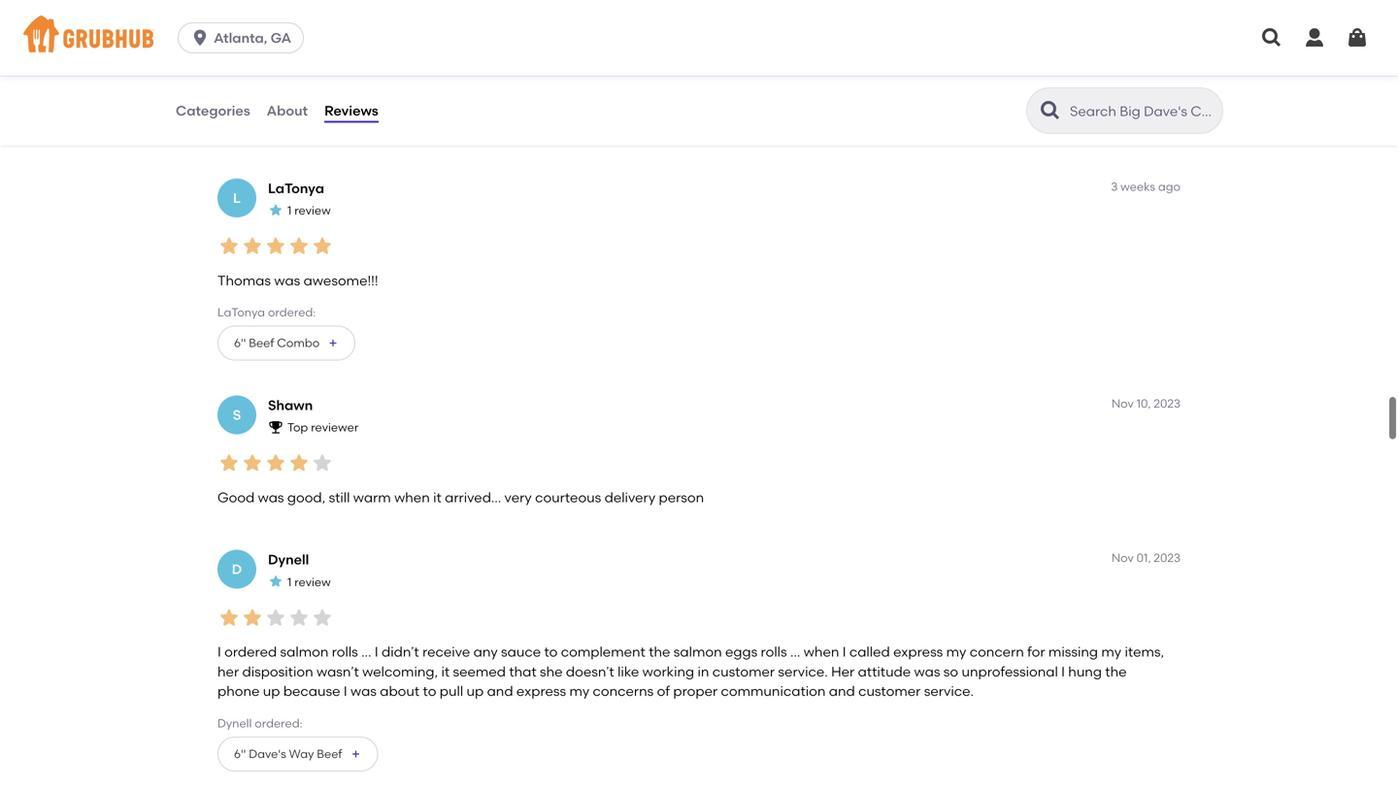 Task type: locate. For each thing, give the bounding box(es) containing it.
0 vertical spatial customer
[[713, 664, 775, 680]]

plus icon image inside 6" dave's way beef button
[[350, 749, 362, 760]]

2 vertical spatial beef
[[317, 747, 342, 761]]

1 svg image from the left
[[1261, 26, 1284, 50]]

star icon image
[[218, 0, 241, 21], [241, 0, 264, 21], [264, 0, 288, 21], [288, 0, 311, 21], [268, 202, 284, 218], [218, 235, 241, 258], [241, 235, 264, 258], [264, 235, 288, 258], [288, 235, 311, 258], [311, 235, 334, 258], [218, 452, 241, 475], [241, 452, 264, 475], [264, 452, 288, 475], [288, 452, 311, 475], [311, 452, 334, 475], [268, 574, 284, 590], [218, 607, 241, 630], [241, 607, 264, 630], [264, 607, 288, 630], [288, 607, 311, 630], [311, 607, 334, 630]]

salmon up in
[[674, 644, 722, 661]]

1 horizontal spatial customer
[[859, 684, 921, 700]]

1 vertical spatial beef
[[249, 336, 274, 350]]

1 horizontal spatial for
[[1028, 644, 1046, 661]]

customer
[[713, 664, 775, 680], [859, 684, 921, 700]]

0 horizontal spatial svg image
[[1261, 26, 1284, 50]]

0 vertical spatial 6"
[[234, 119, 246, 133]]

1 horizontal spatial latonya
[[268, 180, 324, 197]]

customer down the eggs
[[713, 664, 775, 680]]

3 6" from the top
[[234, 747, 246, 761]]

order was wrong. i need to know who will credit my account for the two 2 beef egg rolls. i called the store still waiting on manager to return my call.
[[218, 36, 1147, 72]]

i up her
[[218, 644, 221, 661]]

0 horizontal spatial still
[[329, 490, 350, 506]]

it
[[433, 490, 442, 506], [441, 664, 450, 680]]

1 vertical spatial service.
[[925, 684, 974, 700]]

i up the her
[[843, 644, 847, 661]]

up
[[263, 684, 280, 700], [467, 684, 484, 700]]

0 vertical spatial beef
[[249, 119, 274, 133]]

1 2023 from the top
[[1154, 397, 1181, 411]]

express up attitude
[[894, 644, 944, 661]]

felisa ordered:
[[218, 89, 300, 103]]

was right "good" at bottom left
[[258, 490, 284, 506]]

6"
[[234, 119, 246, 133], [234, 336, 246, 350], [234, 747, 246, 761]]

0 horizontal spatial latonya
[[218, 306, 265, 320]]

for right the account
[[614, 36, 632, 52]]

cheesesteak
[[277, 119, 351, 133]]

wasn't
[[317, 664, 359, 680]]

1 horizontal spatial salmon
[[674, 644, 722, 661]]

the up working
[[649, 644, 671, 661]]

svg image
[[1261, 26, 1284, 50], [1346, 26, 1370, 50]]

1 horizontal spatial express
[[894, 644, 944, 661]]

rolls
[[332, 644, 358, 661], [761, 644, 787, 661]]

0 horizontal spatial for
[[614, 36, 632, 52]]

way
[[289, 747, 314, 761]]

0 horizontal spatial called
[[801, 36, 841, 52]]

service. up communication
[[779, 664, 828, 680]]

rolls up wasn't
[[332, 644, 358, 661]]

1 horizontal spatial dynell
[[268, 552, 309, 569]]

when up the her
[[804, 644, 840, 661]]

2023 right 10,
[[1154, 397, 1181, 411]]

wrong.
[[289, 36, 334, 52]]

1 right d
[[288, 575, 292, 590]]

atlanta, ga button
[[178, 22, 312, 53]]

2 nov from the top
[[1112, 552, 1134, 566]]

rolls right the eggs
[[761, 644, 787, 661]]

dynell down phone
[[218, 717, 252, 731]]

review up thomas was awesome!!!
[[295, 204, 331, 218]]

ordered: up the 6" beef cheesesteak
[[253, 89, 300, 103]]

was right order
[[259, 36, 286, 52]]

0 vertical spatial service.
[[779, 664, 828, 680]]

who
[[435, 36, 463, 52]]

0 vertical spatial for
[[614, 36, 632, 52]]

2023 for i ordered salmon rolls … i didn't receive any sauce to complement the salmon eggs rolls … when i called express my concern for missing my items, her disposition wasn't welcoming, it seemed that she doesn't like working in customer service. her attitude was so unprofessional i hung the phone up because i was about to pull up and express my concerns of proper communication and customer service.
[[1154, 552, 1181, 566]]

2 and from the left
[[829, 684, 856, 700]]

nov
[[1112, 397, 1134, 411], [1112, 552, 1134, 566]]

she
[[540, 664, 563, 680]]

beef down the about
[[249, 119, 274, 133]]

0 horizontal spatial rolls
[[332, 644, 358, 661]]

6" down latonya ordered:
[[234, 336, 246, 350]]

0 horizontal spatial salmon
[[280, 644, 329, 661]]

was
[[259, 36, 286, 52], [274, 272, 300, 289], [258, 490, 284, 506], [915, 664, 941, 680], [351, 684, 377, 700]]

called
[[801, 36, 841, 52], [850, 644, 891, 661]]

dave's
[[249, 747, 286, 761]]

beef down latonya ordered:
[[249, 336, 274, 350]]

0 vertical spatial latonya
[[268, 180, 324, 197]]

like
[[618, 664, 640, 680]]

0 vertical spatial ordered:
[[253, 89, 300, 103]]

0 vertical spatial 1
[[288, 204, 292, 218]]

to left return
[[1067, 36, 1080, 52]]

plus icon image inside 6" beef combo button
[[328, 338, 339, 349]]

still right the store in the right top of the page
[[906, 36, 927, 52]]

0 vertical spatial nov
[[1112, 397, 1134, 411]]

latonya
[[268, 180, 324, 197], [218, 306, 265, 320]]

ordered: for awesome!!!
[[268, 306, 316, 320]]

my right return
[[1126, 36, 1147, 52]]

1 review
[[288, 204, 331, 218], [288, 575, 331, 590]]

0 vertical spatial still
[[906, 36, 927, 52]]

2 1 review from the top
[[288, 575, 331, 590]]

on
[[982, 36, 999, 52]]

2023
[[1154, 397, 1181, 411], [1154, 552, 1181, 566]]

called inside order was wrong. i need to know who will credit my account for the two 2 beef egg rolls. i called the store still waiting on manager to return my call.
[[801, 36, 841, 52]]

1 horizontal spatial service.
[[925, 684, 974, 700]]

Search Big Dave's Cheesesteaks - Downtown search field
[[1069, 102, 1217, 120]]

ordered: for wrong.
[[253, 89, 300, 103]]

1 vertical spatial latonya
[[218, 306, 265, 320]]

my right credit
[[532, 36, 552, 52]]

beef right way
[[317, 747, 342, 761]]

1 horizontal spatial called
[[850, 644, 891, 661]]

top reviewer
[[288, 421, 359, 435]]

it left arrived…
[[433, 490, 442, 506]]

0 vertical spatial 1 review
[[288, 204, 331, 218]]

1 vertical spatial 1 review
[[288, 575, 331, 590]]

0 horizontal spatial and
[[487, 684, 513, 700]]

return
[[1083, 36, 1123, 52]]

i
[[337, 36, 341, 52], [794, 36, 797, 52], [218, 644, 221, 661], [375, 644, 379, 661], [843, 644, 847, 661], [1062, 664, 1066, 680], [344, 684, 347, 700]]

when inside 'i ordered salmon rolls … i didn't receive any sauce to complement the salmon eggs rolls … when i called express my concern for missing my items, her disposition wasn't welcoming, it seemed that she doesn't like working in customer service. her attitude was so unprofessional i hung the phone up because i was about to pull up and express my concerns of proper communication and customer service.'
[[804, 644, 840, 661]]

2 svg image from the left
[[1346, 26, 1370, 50]]

warm
[[353, 490, 391, 506]]

main navigation navigation
[[0, 0, 1399, 76]]

1 horizontal spatial when
[[804, 644, 840, 661]]

1 review right d
[[288, 575, 331, 590]]

top
[[288, 421, 308, 435]]

about
[[380, 684, 420, 700]]

reviewer
[[311, 421, 359, 435]]

felisa
[[218, 89, 250, 103]]

still left warm
[[329, 490, 350, 506]]

my up so at the right bottom of page
[[947, 644, 967, 661]]

still inside order was wrong. i need to know who will credit my account for the two 2 beef egg rolls. i called the store still waiting on manager to return my call.
[[906, 36, 927, 52]]

ordered: up combo
[[268, 306, 316, 320]]

her
[[218, 664, 239, 680]]

and down the her
[[829, 684, 856, 700]]

1 horizontal spatial still
[[906, 36, 927, 52]]

10,
[[1137, 397, 1152, 411]]

0 horizontal spatial service.
[[779, 664, 828, 680]]

thomas was awesome!!!
[[218, 272, 378, 289]]

0 horizontal spatial …
[[362, 644, 372, 661]]

1 vertical spatial dynell
[[218, 717, 252, 731]]

s
[[233, 407, 241, 423]]

0 vertical spatial 2023
[[1154, 397, 1181, 411]]

1 vertical spatial review
[[295, 575, 331, 590]]

order
[[218, 36, 256, 52]]

for inside order was wrong. i need to know who will credit my account for the two 2 beef egg rolls. i called the store still waiting on manager to return my call.
[[614, 36, 632, 52]]

0 horizontal spatial customer
[[713, 664, 775, 680]]

1 nov from the top
[[1112, 397, 1134, 411]]

was up latonya ordered:
[[274, 272, 300, 289]]

1 vertical spatial it
[[441, 664, 450, 680]]

2 review from the top
[[295, 575, 331, 590]]

was for order
[[259, 36, 286, 52]]

it down receive
[[441, 664, 450, 680]]

called up attitude
[[850, 644, 891, 661]]

0 vertical spatial dynell
[[268, 552, 309, 569]]

salmon
[[280, 644, 329, 661], [674, 644, 722, 661]]

ordered:
[[253, 89, 300, 103], [268, 306, 316, 320], [255, 717, 303, 731]]

1 horizontal spatial svg image
[[1304, 26, 1327, 50]]

1 vertical spatial still
[[329, 490, 350, 506]]

any
[[474, 644, 498, 661]]

…
[[362, 644, 372, 661], [791, 644, 801, 661]]

weeks
[[1121, 180, 1156, 194]]

svg image
[[1304, 26, 1327, 50], [191, 28, 210, 48]]

2 2023 from the top
[[1154, 552, 1181, 566]]

my
[[532, 36, 552, 52], [1126, 36, 1147, 52], [947, 644, 967, 661], [1102, 644, 1122, 661], [570, 684, 590, 700]]

1 and from the left
[[487, 684, 513, 700]]

for up 'unprofessional'
[[1028, 644, 1046, 661]]

3
[[1112, 180, 1118, 194]]

ordered
[[225, 644, 277, 661]]

1 1 review from the top
[[288, 204, 331, 218]]

eggs
[[726, 644, 758, 661]]

0 horizontal spatial svg image
[[191, 28, 210, 48]]

plus icon image for salmon
[[350, 749, 362, 760]]

0 vertical spatial plus icon image
[[358, 121, 370, 132]]

0 horizontal spatial up
[[263, 684, 280, 700]]

2023 right the 01,
[[1154, 552, 1181, 566]]

plus icon image
[[358, 121, 370, 132], [328, 338, 339, 349], [350, 749, 362, 760]]

… left "didn't"
[[362, 644, 372, 661]]

will
[[466, 36, 487, 52]]

1
[[288, 204, 292, 218], [288, 575, 292, 590]]

latonya right l
[[268, 180, 324, 197]]

2 vertical spatial ordered:
[[255, 717, 303, 731]]

1 horizontal spatial svg image
[[1346, 26, 1370, 50]]

1 vertical spatial when
[[804, 644, 840, 661]]

1 right l
[[288, 204, 292, 218]]

1 horizontal spatial up
[[467, 684, 484, 700]]

1 vertical spatial for
[[1028, 644, 1046, 661]]

review for dynell
[[295, 575, 331, 590]]

2 vertical spatial 6"
[[234, 747, 246, 761]]

1 review from the top
[[295, 204, 331, 218]]

0 vertical spatial review
[[295, 204, 331, 218]]

1 vertical spatial nov
[[1112, 552, 1134, 566]]

nov 01, 2023
[[1112, 552, 1181, 566]]

plus icon image down reviews
[[358, 121, 370, 132]]

review right d
[[295, 575, 331, 590]]

plus icon image inside 6" beef cheesesteak button
[[358, 121, 370, 132]]

and down seemed
[[487, 684, 513, 700]]

1 vertical spatial 1
[[288, 575, 292, 590]]

1 vertical spatial customer
[[859, 684, 921, 700]]

2 6" from the top
[[234, 336, 246, 350]]

0 horizontal spatial express
[[517, 684, 566, 700]]

service. down so at the right bottom of page
[[925, 684, 974, 700]]

up down the disposition
[[263, 684, 280, 700]]

her
[[832, 664, 855, 680]]

6" left the dave's
[[234, 747, 246, 761]]

latonya down thomas
[[218, 306, 265, 320]]

i left "didn't"
[[375, 644, 379, 661]]

phone
[[218, 684, 260, 700]]

2 1 from the top
[[288, 575, 292, 590]]

2 vertical spatial plus icon image
[[350, 749, 362, 760]]

2023 for good was good, still warm when it arrived… very courteous delivery person
[[1154, 397, 1181, 411]]

0 horizontal spatial when
[[395, 490, 430, 506]]

express down the she
[[517, 684, 566, 700]]

1 vertical spatial called
[[850, 644, 891, 661]]

to
[[381, 36, 394, 52], [1067, 36, 1080, 52], [544, 644, 558, 661], [423, 684, 437, 700]]

1 vertical spatial ordered:
[[268, 306, 316, 320]]

0 vertical spatial called
[[801, 36, 841, 52]]

i ordered salmon rolls … i didn't receive any sauce to complement the salmon eggs rolls … when i called express my concern for missing my items, her disposition wasn't welcoming, it seemed that she doesn't like working in customer service. her attitude was so unprofessional i hung the phone up because i was about to pull up and express my concerns of proper communication and customer service.
[[218, 644, 1165, 700]]

1 vertical spatial 6"
[[234, 336, 246, 350]]

1 review up thomas was awesome!!!
[[288, 204, 331, 218]]

to right 'need'
[[381, 36, 394, 52]]

called right the rolls.
[[801, 36, 841, 52]]

was inside order was wrong. i need to know who will credit my account for the two 2 beef egg rolls. i called the store still waiting on manager to return my call.
[[259, 36, 286, 52]]

6" down the felisa
[[234, 119, 246, 133]]

didn't
[[382, 644, 419, 661]]

trophy icon image
[[268, 420, 284, 435]]

ordered: up 6" dave's way beef
[[255, 717, 303, 731]]

dynell right d
[[268, 552, 309, 569]]

to left pull
[[423, 684, 437, 700]]

combo
[[277, 336, 320, 350]]

1 vertical spatial express
[[517, 684, 566, 700]]

when right warm
[[395, 490, 430, 506]]

service.
[[779, 664, 828, 680], [925, 684, 974, 700]]

up down seemed
[[467, 684, 484, 700]]

for
[[614, 36, 632, 52], [1028, 644, 1046, 661]]

nov left the 01,
[[1112, 552, 1134, 566]]

plus icon image right combo
[[328, 338, 339, 349]]

nov left 10,
[[1112, 397, 1134, 411]]

1 horizontal spatial …
[[791, 644, 801, 661]]

review
[[295, 204, 331, 218], [295, 575, 331, 590]]

salmon up the disposition
[[280, 644, 329, 661]]

still
[[906, 36, 927, 52], [329, 490, 350, 506]]

plus icon image right way
[[350, 749, 362, 760]]

plus icon image for awesome!!!
[[328, 338, 339, 349]]

… up communication
[[791, 644, 801, 661]]

1 vertical spatial plus icon image
[[328, 338, 339, 349]]

i right the rolls.
[[794, 36, 797, 52]]

the left two
[[635, 36, 657, 52]]

0 vertical spatial express
[[894, 644, 944, 661]]

1 1 from the top
[[288, 204, 292, 218]]

1 vertical spatial 2023
[[1154, 552, 1181, 566]]

1 6" from the top
[[234, 119, 246, 133]]

2 up from the left
[[467, 684, 484, 700]]

1 horizontal spatial rolls
[[761, 644, 787, 661]]

0 horizontal spatial dynell
[[218, 717, 252, 731]]

customer down attitude
[[859, 684, 921, 700]]

latonya for latonya ordered:
[[218, 306, 265, 320]]

nov for i ordered salmon rolls … i didn't receive any sauce to complement the salmon eggs rolls … when i called express my concern for missing my items, her disposition wasn't welcoming, it seemed that she doesn't like working in customer service. her attitude was so unprofessional i hung the phone up because i was about to pull up and express my concerns of proper communication and customer service.
[[1112, 552, 1134, 566]]

to up the she
[[544, 644, 558, 661]]

latonya ordered:
[[218, 306, 316, 320]]

plus icon image for wrong.
[[358, 121, 370, 132]]

1 horizontal spatial and
[[829, 684, 856, 700]]

svg image inside atlanta, ga button
[[191, 28, 210, 48]]



Task type: describe. For each thing, give the bounding box(es) containing it.
6" for order was wrong. i need to know who will credit my account for the two 2 beef egg rolls. i called the store still waiting on manager to return my call.
[[234, 119, 246, 133]]

2 salmon from the left
[[674, 644, 722, 661]]

2 … from the left
[[791, 644, 801, 661]]

1 review for dynell
[[288, 575, 331, 590]]

atlanta,
[[214, 30, 268, 46]]

two
[[660, 36, 684, 52]]

latonya for latonya
[[268, 180, 324, 197]]

1 for dynell
[[288, 575, 292, 590]]

6" for thomas was awesome!!!
[[234, 336, 246, 350]]

my up hung
[[1102, 644, 1122, 661]]

ga
[[271, 30, 292, 46]]

so
[[944, 664, 959, 680]]

that
[[509, 664, 537, 680]]

attitude
[[858, 664, 911, 680]]

01,
[[1137, 552, 1152, 566]]

call.
[[218, 55, 245, 72]]

very
[[505, 490, 532, 506]]

was left so at the right bottom of page
[[915, 664, 941, 680]]

ago
[[1159, 180, 1181, 194]]

nov 10, 2023
[[1112, 397, 1181, 411]]

6" for i ordered salmon rolls … i didn't receive any sauce to complement the salmon eggs rolls … when i called express my concern for missing my items, her disposition wasn't welcoming, it seemed that she doesn't like working in customer service. her attitude was so unprofessional i hung the phone up because i was about to pull up and express my concerns of proper communication and customer service.
[[234, 747, 246, 761]]

sauce
[[501, 644, 541, 661]]

6" beef cheesesteak
[[234, 119, 351, 133]]

the right hung
[[1106, 664, 1127, 680]]

of
[[657, 684, 670, 700]]

communication
[[721, 684, 826, 700]]

complement
[[561, 644, 646, 661]]

the left the store in the right top of the page
[[845, 36, 866, 52]]

good,
[[287, 490, 326, 506]]

2 rolls from the left
[[761, 644, 787, 661]]

nov for good was good, still warm when it arrived… very courteous delivery person
[[1112, 397, 1134, 411]]

because
[[283, 684, 341, 700]]

hung
[[1069, 664, 1103, 680]]

called inside 'i ordered salmon rolls … i didn't receive any sauce to complement the salmon eggs rolls … when i called express my concern for missing my items, her disposition wasn't welcoming, it seemed that she doesn't like working in customer service. her attitude was so unprofessional i hung the phone up because i was about to pull up and express my concerns of proper communication and customer service.'
[[850, 644, 891, 661]]

6" dave's way beef
[[234, 747, 342, 761]]

dynell for dynell ordered:
[[218, 717, 252, 731]]

1 salmon from the left
[[280, 644, 329, 661]]

atlanta, ga
[[214, 30, 292, 46]]

concerns
[[593, 684, 654, 700]]

0 vertical spatial it
[[433, 490, 442, 506]]

in
[[698, 664, 710, 680]]

welcoming,
[[362, 664, 438, 680]]

account
[[555, 36, 611, 52]]

rolls.
[[761, 36, 790, 52]]

proper
[[674, 684, 718, 700]]

pull
[[440, 684, 464, 700]]

egg
[[732, 36, 758, 52]]

manager
[[1002, 36, 1063, 52]]

seemed
[[453, 664, 506, 680]]

shawn
[[268, 397, 313, 414]]

0 vertical spatial when
[[395, 490, 430, 506]]

my down doesn't
[[570, 684, 590, 700]]

store
[[869, 36, 902, 52]]

d
[[232, 562, 242, 578]]

need
[[344, 36, 377, 52]]

was for thomas
[[274, 272, 300, 289]]

about button
[[266, 76, 309, 146]]

was for good
[[258, 490, 284, 506]]

beef for order
[[249, 119, 274, 133]]

6" dave's way beef button
[[218, 737, 378, 772]]

person
[[659, 490, 704, 506]]

good
[[218, 490, 255, 506]]

for inside 'i ordered salmon rolls … i didn't receive any sauce to complement the salmon eggs rolls … when i called express my concern for missing my items, her disposition wasn't welcoming, it seemed that she doesn't like working in customer service. her attitude was so unprofessional i hung the phone up because i was about to pull up and express my concerns of proper communication and customer service.'
[[1028, 644, 1046, 661]]

6" beef combo
[[234, 336, 320, 350]]

reviews button
[[324, 76, 380, 146]]

1 rolls from the left
[[332, 644, 358, 661]]

1 up from the left
[[263, 684, 280, 700]]

1 … from the left
[[362, 644, 372, 661]]

search icon image
[[1039, 99, 1063, 122]]

i down wasn't
[[344, 684, 347, 700]]

6" beef cheesesteak button
[[218, 109, 387, 144]]

review for latonya
[[295, 204, 331, 218]]

1 review for latonya
[[288, 204, 331, 218]]

thomas
[[218, 272, 271, 289]]

dynell for dynell
[[268, 552, 309, 569]]

dynell ordered:
[[218, 717, 303, 731]]

beef
[[699, 36, 728, 52]]

2
[[688, 36, 695, 52]]

courteous
[[535, 490, 602, 506]]

receive
[[423, 644, 470, 661]]

unprofessional
[[962, 664, 1059, 680]]

credit
[[490, 36, 529, 52]]

missing
[[1049, 644, 1099, 661]]

good was good, still warm when it arrived… very courteous delivery person
[[218, 490, 704, 506]]

i left 'need'
[[337, 36, 341, 52]]

i left hung
[[1062, 664, 1066, 680]]

reviews
[[325, 102, 379, 119]]

about
[[267, 102, 308, 119]]

6" beef combo button
[[218, 326, 356, 361]]

was down wasn't
[[351, 684, 377, 700]]

categories button
[[175, 76, 251, 146]]

know
[[397, 36, 432, 52]]

items,
[[1125, 644, 1165, 661]]

beef for thomas
[[249, 336, 274, 350]]

waiting
[[930, 36, 979, 52]]

working
[[643, 664, 695, 680]]

disposition
[[242, 664, 313, 680]]

awesome!!!
[[304, 272, 378, 289]]

concern
[[970, 644, 1025, 661]]

it inside 'i ordered salmon rolls … i didn't receive any sauce to complement the salmon eggs rolls … when i called express my concern for missing my items, her disposition wasn't welcoming, it seemed that she doesn't like working in customer service. her attitude was so unprofessional i hung the phone up because i was about to pull up and express my concerns of proper communication and customer service.'
[[441, 664, 450, 680]]

categories
[[176, 102, 250, 119]]

l
[[233, 190, 241, 206]]

delivery
[[605, 490, 656, 506]]

ordered: for salmon
[[255, 717, 303, 731]]

doesn't
[[566, 664, 615, 680]]

1 for latonya
[[288, 204, 292, 218]]



Task type: vqa. For each thing, say whether or not it's contained in the screenshot.
Khawaiian's $1.99
no



